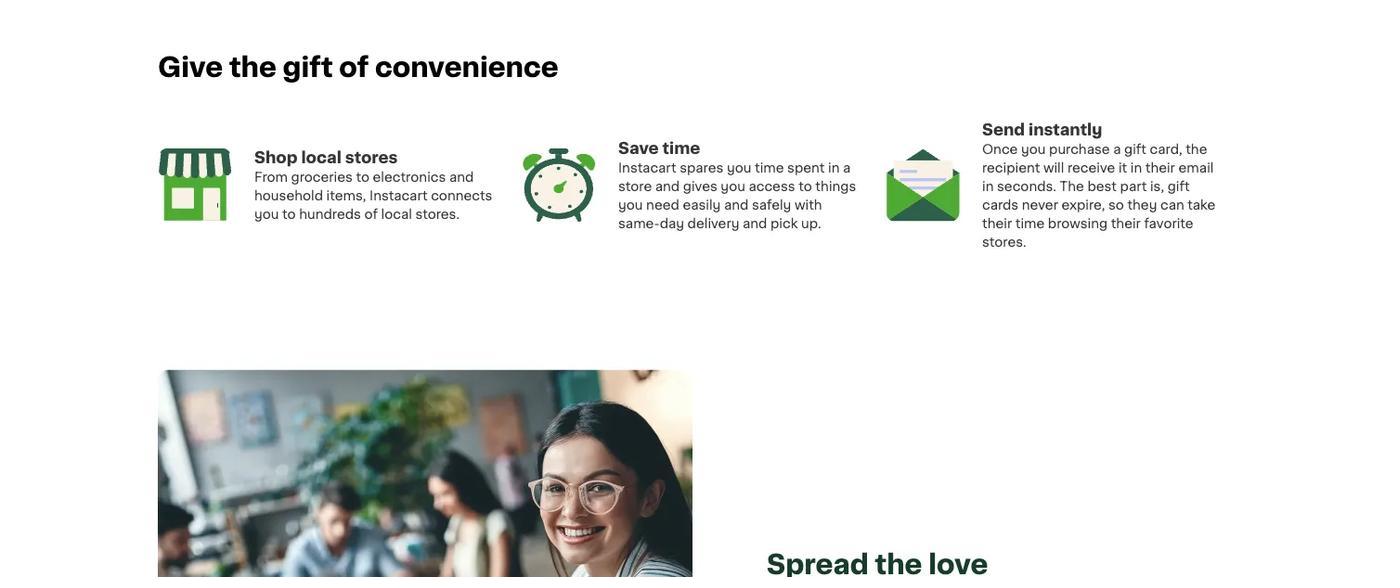 Task type: describe. For each thing, give the bounding box(es) containing it.
stores. inside "send instantly once you purchase a gift card, the recipient will receive it in their email in seconds. the best part is, gift cards never expire, so they can take their time browsing their favorite stores."
[[983, 235, 1027, 248]]

1 horizontal spatial in
[[983, 180, 994, 193]]

hundreds
[[299, 207, 361, 220]]

gives
[[683, 180, 718, 193]]

email
[[1179, 161, 1214, 174]]

2 vertical spatial gift
[[1168, 180, 1190, 193]]

save
[[619, 140, 659, 156]]

instantly
[[1029, 121, 1103, 137]]

card,
[[1150, 142, 1183, 155]]

0 horizontal spatial their
[[983, 217, 1012, 230]]

delivery
[[688, 217, 740, 230]]

you inside "send instantly once you purchase a gift card, the recipient will receive it in their email in seconds. the best part is, gift cards never expire, so they can take their time browsing their favorite stores."
[[1022, 142, 1046, 155]]

stores. inside shop local stores from groceries to electronics and household items, instacart connects you to hundreds of local stores.
[[415, 207, 460, 220]]

part
[[1121, 180, 1147, 193]]

once
[[983, 142, 1018, 155]]

they
[[1128, 198, 1158, 211]]

receive
[[1068, 161, 1116, 174]]

items,
[[326, 189, 366, 202]]

favorite
[[1145, 217, 1194, 230]]

things
[[816, 180, 857, 193]]

seconds.
[[997, 180, 1057, 193]]

best
[[1088, 180, 1117, 193]]

household
[[254, 189, 323, 202]]

0 horizontal spatial to
[[282, 207, 296, 220]]

2 horizontal spatial their
[[1146, 161, 1176, 174]]

electronics
[[373, 170, 446, 183]]

store
[[619, 180, 652, 193]]

0 vertical spatial of
[[339, 54, 369, 80]]

you inside shop local stores from groceries to electronics and household items, instacart connects you to hundreds of local stores.
[[254, 207, 279, 220]]

it
[[1119, 161, 1128, 174]]

send
[[983, 121, 1025, 137]]

shop
[[254, 149, 298, 165]]

access
[[749, 180, 796, 193]]

and down safely
[[743, 217, 768, 230]]

0 vertical spatial time
[[663, 140, 700, 156]]

is,
[[1151, 180, 1165, 193]]

the
[[1060, 180, 1085, 193]]

recipient
[[983, 161, 1040, 174]]

stores
[[345, 149, 398, 165]]

expire,
[[1062, 198, 1105, 211]]

instacart inside 'save time instacart spares you time spent in a store and gives you access to things you need easily and safely with same-day delivery and pick up.'
[[619, 161, 677, 174]]

of inside shop local stores from groceries to electronics and household items, instacart connects you to hundreds of local stores.
[[365, 207, 378, 220]]

save time instacart spares you time spent in a store and gives you access to things you need easily and safely with same-day delivery and pick up.
[[619, 140, 857, 230]]

in inside 'save time instacart spares you time spent in a store and gives you access to things you need easily and safely with same-day delivery and pick up.'
[[828, 161, 840, 174]]

0 horizontal spatial local
[[301, 149, 342, 165]]



Task type: locate. For each thing, give the bounding box(es) containing it.
instacart inside shop local stores from groceries to electronics and household items, instacart connects you to hundreds of local stores.
[[370, 189, 428, 202]]

0 vertical spatial a
[[1114, 142, 1121, 155]]

0 horizontal spatial instacart
[[370, 189, 428, 202]]

never
[[1022, 198, 1059, 211]]

0 horizontal spatial the
[[229, 54, 277, 80]]

their up the is,
[[1146, 161, 1176, 174]]

local down 'electronics'
[[381, 207, 412, 220]]

0 vertical spatial the
[[229, 54, 277, 80]]

send instantly image
[[886, 148, 960, 222]]

1 vertical spatial stores.
[[983, 235, 1027, 248]]

0 vertical spatial local
[[301, 149, 342, 165]]

0 vertical spatial instacart
[[619, 161, 677, 174]]

and up delivery
[[724, 198, 749, 211]]

gift
[[283, 54, 333, 80], [1125, 142, 1147, 155], [1168, 180, 1190, 193]]

0 horizontal spatial in
[[828, 161, 840, 174]]

1 vertical spatial time
[[755, 161, 784, 174]]

and up the need in the top left of the page
[[655, 180, 680, 193]]

time up access
[[755, 161, 784, 174]]

in
[[828, 161, 840, 174], [1131, 161, 1142, 174], [983, 180, 994, 193]]

groceries
[[291, 170, 353, 183]]

their down cards
[[983, 217, 1012, 230]]

instacart down 'electronics'
[[370, 189, 428, 202]]

you right gives
[[721, 180, 746, 193]]

you
[[1022, 142, 1046, 155], [727, 161, 752, 174], [721, 180, 746, 193], [619, 198, 643, 211], [254, 207, 279, 220]]

1 horizontal spatial time
[[755, 161, 784, 174]]

time
[[663, 140, 700, 156], [755, 161, 784, 174], [1016, 217, 1045, 230]]

1 vertical spatial a
[[843, 161, 851, 174]]

so
[[1109, 198, 1124, 211]]

1 vertical spatial of
[[365, 207, 378, 220]]

0 vertical spatial gift
[[283, 54, 333, 80]]

0 horizontal spatial a
[[843, 161, 851, 174]]

2 horizontal spatial gift
[[1168, 180, 1190, 193]]

in up things
[[828, 161, 840, 174]]

of down 'items,' on the left of page
[[365, 207, 378, 220]]

and
[[449, 170, 474, 183], [655, 180, 680, 193], [724, 198, 749, 211], [743, 217, 768, 230]]

can
[[1161, 198, 1185, 211]]

the up email
[[1186, 142, 1208, 155]]

of up the stores
[[339, 54, 369, 80]]

a up things
[[843, 161, 851, 174]]

of
[[339, 54, 369, 80], [365, 207, 378, 220]]

a inside "send instantly once you purchase a gift card, the recipient will receive it in their email in seconds. the best part is, gift cards never expire, so they can take their time browsing their favorite stores."
[[1114, 142, 1121, 155]]

the right give
[[229, 54, 277, 80]]

time up "spares"
[[663, 140, 700, 156]]

in right it
[[1131, 161, 1142, 174]]

day
[[660, 217, 684, 230]]

to inside 'save time instacart spares you time spent in a store and gives you access to things you need easily and safely with same-day delivery and pick up.'
[[799, 180, 812, 193]]

shop local stores from groceries to electronics and household items, instacart connects you to hundreds of local stores.
[[254, 149, 493, 220]]

browsing
[[1048, 217, 1108, 230]]

easily
[[683, 198, 721, 211]]

stores. down cards
[[983, 235, 1027, 248]]

2 horizontal spatial in
[[1131, 161, 1142, 174]]

a inside 'save time instacart spares you time spent in a store and gives you access to things you need easily and safely with same-day delivery and pick up.'
[[843, 161, 851, 174]]

1 horizontal spatial a
[[1114, 142, 1121, 155]]

give
[[158, 54, 223, 80]]

2 vertical spatial time
[[1016, 217, 1045, 230]]

time down never
[[1016, 217, 1045, 230]]

1 horizontal spatial instacart
[[619, 161, 677, 174]]

purchase
[[1049, 142, 1110, 155]]

their
[[1146, 161, 1176, 174], [983, 217, 1012, 230], [1111, 217, 1141, 230]]

0 horizontal spatial gift
[[283, 54, 333, 80]]

in up cards
[[983, 180, 994, 193]]

you down household
[[254, 207, 279, 220]]

need
[[646, 198, 680, 211]]

with
[[795, 198, 822, 211]]

give the gift of convenience
[[158, 54, 559, 80]]

up.
[[801, 217, 822, 230]]

and up connects
[[449, 170, 474, 183]]

time inside "send instantly once you purchase a gift card, the recipient will receive it in their email in seconds. the best part is, gift cards never expire, so they can take their time browsing their favorite stores."
[[1016, 217, 1045, 230]]

the inside "send instantly once you purchase a gift card, the recipient will receive it in their email in seconds. the best part is, gift cards never expire, so they can take their time browsing their favorite stores."
[[1186, 142, 1208, 155]]

stores. down connects
[[415, 207, 460, 220]]

from
[[254, 170, 288, 183]]

to down spent
[[799, 180, 812, 193]]

1 vertical spatial the
[[1186, 142, 1208, 155]]

send instantly once you purchase a gift card, the recipient will receive it in their email in seconds. the best part is, gift cards never expire, so they can take their time browsing their favorite stores.
[[983, 121, 1216, 248]]

same-
[[619, 217, 660, 230]]

you down store
[[619, 198, 643, 211]]

spares
[[680, 161, 724, 174]]

spent
[[788, 161, 825, 174]]

will
[[1044, 161, 1065, 174]]

1 horizontal spatial gift
[[1125, 142, 1147, 155]]

1 horizontal spatial their
[[1111, 217, 1141, 230]]

save time image
[[522, 148, 596, 222]]

2 horizontal spatial to
[[799, 180, 812, 193]]

cards
[[983, 198, 1019, 211]]

local up groceries
[[301, 149, 342, 165]]

to
[[356, 170, 370, 183], [799, 180, 812, 193], [282, 207, 296, 220]]

a
[[1114, 142, 1121, 155], [843, 161, 851, 174]]

shop local stores image
[[158, 148, 232, 222]]

0 horizontal spatial stores.
[[415, 207, 460, 220]]

1 vertical spatial instacart
[[370, 189, 428, 202]]

and inside shop local stores from groceries to electronics and household items, instacart connects you to hundreds of local stores.
[[449, 170, 474, 183]]

connects
[[431, 189, 493, 202]]

0 vertical spatial stores.
[[415, 207, 460, 220]]

pick
[[771, 217, 798, 230]]

take
[[1188, 198, 1216, 211]]

their down the so
[[1111, 217, 1141, 230]]

1 horizontal spatial the
[[1186, 142, 1208, 155]]

0 horizontal spatial time
[[663, 140, 700, 156]]

1 horizontal spatial stores.
[[983, 235, 1027, 248]]

to down the stores
[[356, 170, 370, 183]]

1 vertical spatial gift
[[1125, 142, 1147, 155]]

a up it
[[1114, 142, 1121, 155]]

convenience
[[375, 54, 559, 80]]

instacart down save
[[619, 161, 677, 174]]

1 vertical spatial local
[[381, 207, 412, 220]]

the
[[229, 54, 277, 80], [1186, 142, 1208, 155]]

local
[[301, 149, 342, 165], [381, 207, 412, 220]]

2 horizontal spatial time
[[1016, 217, 1045, 230]]

1 horizontal spatial to
[[356, 170, 370, 183]]

safely
[[752, 198, 792, 211]]

you right "spares"
[[727, 161, 752, 174]]

to down household
[[282, 207, 296, 220]]

stores.
[[415, 207, 460, 220], [983, 235, 1027, 248]]

1 horizontal spatial local
[[381, 207, 412, 220]]

you up 'will'
[[1022, 142, 1046, 155]]

instacart
[[619, 161, 677, 174], [370, 189, 428, 202]]



Task type: vqa. For each thing, say whether or not it's contained in the screenshot.
connects
yes



